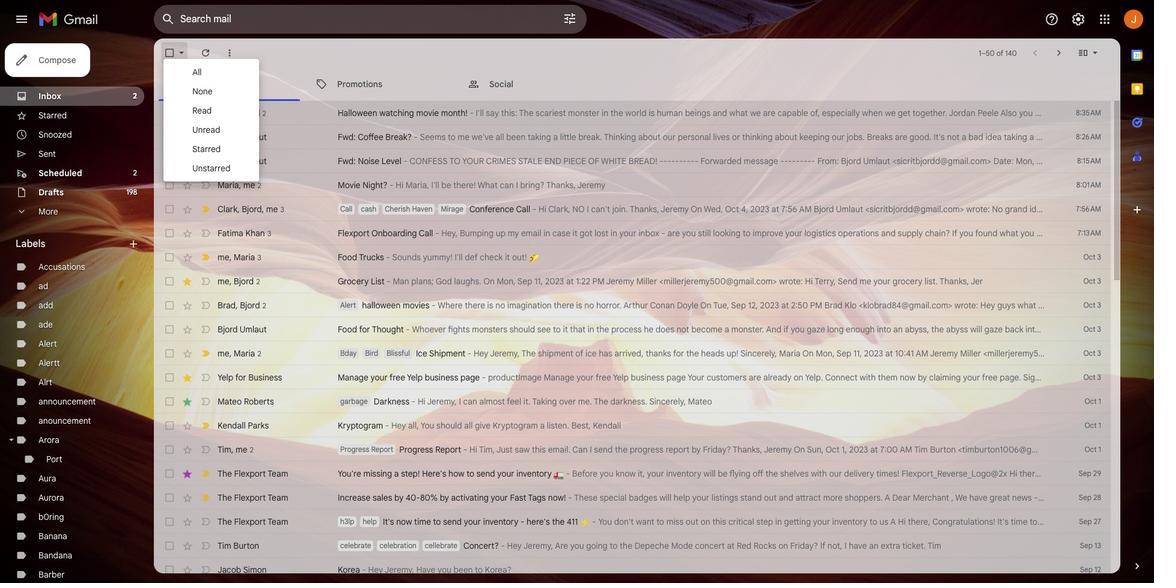 Task type: describe. For each thing, give the bounding box(es) containing it.
for,
[[1087, 228, 1100, 239]]

am right 7:56 at the top of page
[[799, 204, 812, 215]]

korea
[[338, 565, 360, 575]]

my
[[508, 228, 519, 239]]

advanced search options image
[[558, 7, 582, 31]]

1 kryptogram from the left
[[338, 420, 383, 431]]

5 oct 3 from the top
[[1084, 349, 1102, 358]]

3 oct 3 from the top
[[1084, 301, 1102, 310]]

oct for row containing kendall parks
[[1085, 421, 1097, 430]]

me right send
[[860, 276, 872, 287]]

the left world
[[611, 108, 623, 118]]

row containing tim
[[154, 438, 1155, 462]]

0 horizontal spatial you
[[421, 420, 434, 431]]

jeremy, left are
[[524, 541, 553, 551]]

your down bird
[[371, 372, 388, 383]]

oct 1 for hi tim, just saw this email. can i send the progress report by friday? thanks, jeremy on sun, oct 1, 2023 at 7:00 am tim burton <timburton1006@gmail.com> wrote: hello jeremy, j
[[1085, 445, 1102, 454]]

2 no from the left
[[585, 300, 594, 311]]

cash
[[361, 204, 377, 213]]

8:26 am
[[1076, 132, 1102, 141]]

conference
[[470, 204, 514, 215]]

hey for kryptogram - hey all, you should all give kryptogram a listen. best, kendall
[[391, 420, 406, 431]]

0 horizontal spatial been
[[454, 565, 473, 575]]

0 vertical spatial pm
[[593, 276, 605, 287]]

ticket.
[[903, 541, 926, 551]]

0 vertical spatial now
[[1084, 132, 1100, 143]]

by right the 80%
[[440, 493, 449, 503]]

4,
[[741, 204, 749, 215]]

not important switch for fwd: noise level - confess to your crimes stale end piece of white bread! ---------- forwarded message --------- from: bjord umlaut <sicritbjordd@gmail.com> date: mon, aug 7, 2023 at 10:58 am subjec
[[200, 155, 212, 167]]

grocery
[[338, 276, 369, 287]]

1 50 of 140
[[979, 48, 1017, 57]]

1 horizontal spatial burton
[[930, 444, 956, 455]]

sep left '28'
[[1079, 493, 1092, 502]]

1 looking from the left
[[713, 228, 741, 239]]

hi right "us"
[[898, 517, 906, 527]]

1 horizontal spatial be
[[718, 468, 728, 479]]

1 vertical spatial pm
[[811, 300, 823, 311]]

shelves
[[781, 468, 809, 479]]

celebration
[[380, 541, 417, 550]]

11 row from the top
[[154, 342, 1155, 366]]

arthur
[[624, 300, 648, 311]]

list.
[[925, 276, 938, 287]]

40-
[[406, 493, 420, 503]]

1 vertical spatial idea
[[1030, 204, 1046, 215]]

improve
[[753, 228, 784, 239]]

2023 right 12,
[[760, 300, 779, 311]]

check
[[480, 252, 503, 263]]

your left favorite
[[1053, 300, 1070, 311]]

i up kryptogram - hey all, you should all give kryptogram a listen. best, kendall
[[459, 396, 461, 407]]

peele
[[978, 108, 999, 118]]

row containing jacob simon
[[154, 558, 1111, 582]]

1 vertical spatial help
[[363, 517, 377, 526]]

🚛 image
[[554, 470, 564, 480]]

food for food trucks
[[338, 252, 357, 263]]

join.
[[613, 204, 628, 215]]

0 vertical spatial what
[[730, 108, 748, 118]]

attract
[[796, 493, 821, 503]]

by left 40-
[[395, 493, 404, 503]]

inbox
[[639, 228, 660, 239]]

1 vertical spatial have
[[970, 493, 988, 503]]

0 horizontal spatial mon,
[[497, 276, 516, 287]]

we
[[956, 493, 968, 503]]

to up cellebrate
[[433, 517, 441, 527]]

onboarding
[[372, 228, 417, 239]]

2 manage from the left
[[544, 372, 575, 383]]

me down me , maria 3 on the left of the page
[[218, 276, 229, 287]]

parks
[[248, 420, 269, 431]]

hello
[[1099, 444, 1118, 455]]

a left step!
[[394, 468, 399, 479]]

2 vertical spatial what
[[1018, 300, 1037, 311]]

bjord up the maria , me 2
[[218, 156, 238, 167]]

email
[[521, 228, 542, 239]]

0 horizontal spatial brad
[[218, 300, 236, 311]]

1 halloween from the left
[[362, 300, 401, 311]]

0 horizontal spatial sincerely,
[[650, 396, 686, 407]]

1 vertical spatial an
[[894, 324, 903, 335]]

1 we from the left
[[750, 108, 761, 118]]

2 inside brad , bjord 2
[[263, 301, 266, 310]]

3 inside fatima khan 3
[[267, 229, 271, 238]]

lives
[[713, 132, 730, 143]]

2023 down enough
[[865, 348, 884, 359]]

a left conferenc
[[1113, 204, 1118, 215]]

your down 'activating'
[[464, 517, 481, 527]]

2 horizontal spatial for
[[673, 348, 684, 359]]

the down don't
[[620, 541, 633, 551]]

monster.
[[732, 324, 765, 335]]

man
[[393, 276, 409, 287]]

1 horizontal spatial begin
[[1102, 468, 1124, 479]]

to left korea?
[[475, 565, 483, 575]]

at left '2:50'
[[782, 300, 789, 311]]

0 horizontal spatial on
[[701, 517, 711, 527]]

of
[[588, 156, 600, 167]]

2023 left 1:22
[[545, 276, 564, 287]]

least
[[1090, 108, 1109, 118]]

progress report progress report - hi tim, just saw this email. can i send the progress report by friday? thanks, jeremy on sun, oct 1, 2023 at 7:00 am tim burton <timburton1006@gmail.com> wrote: hello jeremy, j
[[340, 444, 1155, 455]]

activating
[[451, 493, 489, 503]]

2 vertical spatial now
[[396, 517, 412, 527]]

0 horizontal spatial idea
[[986, 132, 1002, 143]]

umlaut down bjord 2
[[240, 132, 267, 143]]

jeremy, left j
[[1120, 444, 1149, 455]]

jeremy down of
[[578, 180, 606, 191]]

it,
[[638, 468, 645, 479]]

2 free from the left
[[596, 372, 611, 383]]

1 horizontal spatial hey,
[[1129, 348, 1146, 359]]

thanks, up clark,
[[547, 180, 576, 191]]

are up you.
[[1039, 300, 1051, 311]]

inventory up tags
[[517, 468, 552, 479]]

1 vertical spatial <millerjeremy500@gmail.com>
[[984, 348, 1101, 359]]

3 row from the top
[[154, 149, 1155, 173]]

1 vertical spatial can
[[463, 396, 477, 407]]

8:01 am
[[1077, 180, 1102, 189]]

horror.
[[596, 300, 622, 311]]

1 vertical spatial <sicritbjordd@gmail.com>
[[866, 204, 965, 215]]

bjord up "me , maria 2"
[[218, 324, 238, 335]]

2 vertical spatial i'll
[[455, 252, 463, 263]]

2 horizontal spatial is
[[649, 108, 655, 118]]

1 horizontal spatial mon,
[[816, 348, 835, 359]]

concert? - hey jeremy, are you going to the depeche mode concert at red rocks on friday? if not, i have an extra ticket. tim
[[464, 541, 942, 551]]

Search mail text field
[[180, 13, 529, 25]]

jeremy, up kryptogram - hey all, you should all give kryptogram a listen. best, kendall
[[427, 396, 457, 407]]

you.
[[1042, 324, 1058, 335]]

our left delivery
[[830, 468, 842, 479]]

bjord umlaut for fwd: noise level - confess to your crimes stale end piece of white bread! ---------- forwarded message --------- from: bjord umlaut <sicritbjordd@gmail.com> date: mon, aug 7, 2023 at 10:58 am subjec
[[218, 156, 267, 167]]

a left listen.
[[540, 420, 545, 431]]

there!
[[454, 180, 476, 191]]

1 vertical spatial send
[[477, 468, 495, 479]]

, for tim , me 2
[[231, 444, 234, 455]]

sun,
[[807, 444, 824, 455]]

0 vertical spatial out
[[764, 493, 777, 503]]

umlaut down brad , bjord 2
[[240, 324, 267, 335]]

there, for don't
[[1020, 468, 1042, 479]]

missing
[[363, 468, 392, 479]]

2 horizontal spatial have
[[1060, 108, 1079, 118]]

i right the no
[[587, 204, 589, 215]]

social tab
[[458, 67, 610, 101]]

productimage
[[488, 372, 542, 383]]

row containing kendall parks
[[154, 414, 1111, 438]]

starred inside main content
[[192, 144, 221, 155]]

2 mateo from the left
[[688, 396, 712, 407]]

to down 'news'
[[1030, 517, 1038, 527]]

your left listings
[[693, 493, 710, 503]]

snoozed link
[[38, 129, 72, 140]]

1 vertical spatial burton
[[233, 541, 259, 551]]

inbox
[[38, 91, 61, 102]]

jeremy up claiming
[[930, 348, 959, 359]]

there, for congratulations!
[[908, 517, 931, 527]]

stand
[[741, 493, 762, 503]]

search mail image
[[158, 8, 179, 30]]

1 vertical spatial what
[[1000, 228, 1019, 239]]

are right inbox
[[668, 228, 680, 239]]

announcement
[[38, 396, 96, 407]]

wrote: left hello
[[1073, 444, 1096, 455]]

connect
[[825, 372, 858, 383]]

1 horizontal spatial now
[[900, 372, 916, 383]]

wrote: up abyss
[[955, 300, 979, 311]]

bjord down primary tab
[[240, 107, 260, 118]]

i right not,
[[845, 541, 847, 551]]

row containing yelp for business
[[154, 366, 1111, 390]]

0 vertical spatial it
[[573, 228, 578, 239]]

team for increase sales by 40-80% by activating your fast tags now!
[[268, 493, 288, 503]]

0 horizontal spatial this
[[532, 444, 546, 455]]

row containing mateo roberts
[[154, 390, 1111, 414]]

here's
[[422, 468, 446, 479]]

white
[[601, 156, 627, 167]]

2 vertical spatial will
[[660, 493, 672, 503]]

2 inside "me , maria 2"
[[258, 349, 261, 358]]

2023 right 1,
[[850, 444, 869, 455]]

2 row from the top
[[154, 125, 1142, 149]]

listings
[[712, 493, 739, 503]]

7 row from the top
[[154, 245, 1111, 269]]

0 vertical spatial <sicritbjordd@gmail.com>
[[893, 156, 992, 167]]

promotions tab
[[306, 67, 458, 101]]

was
[[1049, 204, 1063, 215]]

1 gaze from the left
[[807, 324, 826, 335]]

2 horizontal spatial send
[[594, 444, 613, 455]]

12,
[[748, 300, 758, 311]]

by right report
[[692, 444, 701, 455]]

1 horizontal spatial is
[[576, 300, 582, 311]]

food for thought - whoever fights monsters should see to it that in the process he does not become a monster. and if you gaze long enough into an abyss, the abyss will gaze back into you.
[[338, 324, 1058, 335]]

0 horizontal spatial is
[[487, 300, 494, 311]]

at left least
[[1081, 108, 1088, 118]]

0 vertical spatial can
[[500, 180, 514, 191]]

alert for alert halloween movies - where there is no imagination there is no horror. arthur conan doyle on tue, sep 12, 2023 at 2:50 pm brad klo <klobrad84@gmail.com> wrote: hey guys what are your favorite halloween mo
[[340, 301, 356, 310]]

27
[[1094, 517, 1102, 526]]

1 horizontal spatial report
[[436, 444, 461, 455]]

oct for seventh row
[[1084, 253, 1096, 262]]

1 vertical spatial should
[[437, 420, 462, 431]]

gmail image
[[38, 7, 104, 31]]

announcement link
[[38, 396, 96, 407]]

2 kryptogram from the left
[[493, 420, 538, 431]]

1 no from the left
[[496, 300, 505, 311]]

your left fast
[[491, 493, 508, 503]]

3 bjord umlaut from the top
[[218, 324, 267, 335]]

2 horizontal spatial an
[[1147, 108, 1155, 118]]

am right 10:58
[[1115, 156, 1127, 167]]

2 there from the left
[[554, 300, 574, 311]]

labels navigation
[[0, 38, 154, 583]]

row containing brad
[[154, 293, 1155, 318]]

on up yelp. on the right bottom
[[803, 348, 814, 359]]

, for clark , bjord , me 3
[[238, 204, 240, 214]]

bjord umlaut for fwd: coffee break? - seems to me we've all been taking a little break. thinking about our personal lives or thinking about keeping our jobs. breaks are good. it's not a bad idea taking a break every now and then. i
[[218, 132, 267, 143]]

and left attract
[[779, 493, 794, 503]]

for for business
[[235, 372, 246, 383]]

oct for row containing tim
[[1085, 445, 1097, 454]]

you left were
[[1021, 228, 1035, 239]]

fatima
[[218, 228, 243, 238]]

jeremy, up productimage
[[490, 348, 520, 359]]

2 inside bjord 2
[[263, 109, 266, 118]]

1 horizontal spatial this
[[713, 517, 727, 527]]

1 vertical spatial it
[[505, 252, 510, 263]]

thanks, right join.
[[630, 204, 659, 215]]

see
[[537, 324, 551, 335]]

0 vertical spatial with
[[860, 372, 876, 383]]

sep up imagination
[[518, 276, 533, 287]]

grand
[[1005, 204, 1028, 215]]

1 horizontal spatial progress
[[399, 444, 433, 455]]

1 vertical spatial with
[[811, 468, 827, 479]]

merchant
[[913, 493, 950, 503]]

ad link
[[38, 281, 48, 292]]

sep left 29
[[1079, 469, 1092, 478]]

your left grocery
[[874, 276, 891, 287]]

2 horizontal spatial on
[[794, 372, 804, 383]]

0 vertical spatial friday?
[[703, 444, 731, 455]]

hi left terry,
[[805, 276, 813, 287]]

klo
[[845, 300, 857, 311]]

this:
[[501, 108, 517, 118]]

doyle
[[677, 300, 699, 311]]

now!
[[548, 493, 566, 503]]

sep 12
[[1081, 565, 1102, 574]]

2 inside "tim , me 2"
[[250, 445, 254, 454]]

b0ring link
[[38, 512, 64, 523]]

1 vertical spatial 11,
[[854, 348, 862, 359]]

oct 3 for man plans; god laughs. on mon, sep 11, 2023 at 1:22 pm jeremy miller <millerjeremy500@gmail.com> wrote: hi terry, send me your grocery list. thanks, jer
[[1084, 277, 1102, 286]]

your left shi
[[1126, 468, 1143, 479]]

- you don't want to miss out on this critical step in getting your inventory to us a hi there, congratulations! it's time to begin your shipping plan so th
[[590, 517, 1155, 527]]

1 horizontal spatial of
[[997, 48, 1004, 57]]

inventory down report
[[667, 468, 702, 479]]

feel
[[507, 396, 521, 407]]

oct for 11th row from the bottom of the main content containing all
[[1084, 325, 1096, 334]]

have
[[417, 565, 436, 575]]

umlaut up the maria , me 2
[[240, 156, 267, 167]]

add
[[38, 300, 53, 311]]

that
[[570, 324, 586, 335]]

you right have at the left bottom
[[438, 565, 452, 575]]

our down human at the right of page
[[663, 132, 676, 143]]

tab list inside main content
[[154, 67, 1121, 101]]

1 horizontal spatial it's
[[934, 132, 945, 143]]

3 team from the top
[[268, 517, 288, 527]]

1 horizontal spatial brad
[[825, 300, 843, 311]]

the left 411
[[552, 517, 565, 527]]

the up know
[[615, 444, 628, 455]]

2 vertical spatial send
[[443, 517, 462, 527]]

alert link
[[38, 339, 57, 349]]

0 vertical spatial 11,
[[535, 276, 543, 287]]

the flexport team for you're missing a step! here's how to send your inventory
[[218, 468, 288, 479]]

hey for concert? - hey jeremy, are you going to the depeche mode concert at red rocks on friday? if not, i have an extra ticket. tim
[[507, 541, 522, 551]]

, for me , maria 3
[[229, 252, 232, 262]]

tags
[[528, 493, 546, 503]]

1 time from the left
[[414, 517, 431, 527]]

the left heads
[[687, 348, 699, 359]]

2 vertical spatial have
[[849, 541, 867, 551]]

1 horizontal spatial call
[[419, 228, 433, 239]]

1 mateo from the left
[[218, 396, 242, 407]]

am right 10:41
[[916, 348, 929, 359]]

, up khan in the left of the page
[[262, 204, 264, 214]]

row containing bjord
[[154, 101, 1155, 125]]

movie
[[338, 180, 361, 191]]

blissful
[[387, 349, 410, 358]]

unstarred
[[192, 163, 231, 174]]

inventory down fast
[[483, 517, 519, 527]]

bjord up logistics
[[814, 204, 834, 215]]

our left jobs.
[[832, 132, 845, 143]]

0 horizontal spatial call
[[340, 204, 353, 213]]

2 vertical spatial it
[[563, 324, 568, 335]]

2 yelp from the left
[[407, 372, 423, 383]]

not important switch for halloween watching movie month! - i'll say this: the scariest monster in the world is human beings and what we are capable of, especially when we get together. jordan peele also you got to have at least scream 1 an
[[200, 107, 212, 119]]

hi up all,
[[418, 396, 426, 407]]

sep 29
[[1079, 469, 1102, 478]]

0 vertical spatial miller
[[637, 276, 657, 287]]

1 there from the left
[[465, 300, 485, 311]]

, for me , maria 2
[[229, 348, 232, 359]]

3 the flexport team from the top
[[218, 517, 288, 527]]

in right step
[[776, 517, 782, 527]]

1 horizontal spatial friday?
[[791, 541, 819, 551]]

at left 10:41
[[886, 348, 893, 359]]

are left capable
[[763, 108, 776, 118]]

you right if
[[791, 324, 805, 335]]

the left abyss
[[932, 324, 944, 335]]

me down fatima
[[218, 252, 229, 262]]

1 manage from the left
[[338, 372, 369, 383]]

labels heading
[[16, 238, 127, 250]]

to right going
[[610, 541, 618, 551]]

0 horizontal spatial hey,
[[442, 228, 458, 239]]

0 vertical spatial been
[[506, 132, 526, 143]]

fwd: for fwd: coffee break? - seems to me we've all been taking a little break. thinking about our personal lives or thinking about keeping our jobs. breaks are good. it's not a bad idea taking a break every now and then. i
[[338, 132, 356, 143]]

0 vertical spatial if
[[953, 228, 958, 239]]

your
[[688, 372, 705, 383]]

i'll for be
[[431, 180, 439, 191]]

a right become
[[725, 324, 730, 335]]

2 halloween from the left
[[1104, 300, 1142, 311]]

times!
[[877, 468, 900, 479]]

0 vertical spatial all
[[496, 132, 504, 143]]

ice
[[586, 348, 597, 359]]

0 vertical spatial will
[[971, 324, 983, 335]]

capable
[[778, 108, 809, 118]]

in left case
[[544, 228, 550, 239]]

sent
[[38, 149, 56, 159]]

more
[[823, 493, 843, 503]]

to right the seems
[[448, 132, 456, 143]]

1 horizontal spatial sincerely,
[[741, 348, 777, 359]]

0 vertical spatial help
[[674, 493, 691, 503]]

monster
[[568, 108, 600, 118]]

crimes
[[486, 156, 516, 167]]



Task type: vqa. For each thing, say whether or not it's contained in the screenshot.
bottom cloud
no



Task type: locate. For each thing, give the bounding box(es) containing it.
def
[[465, 252, 478, 263]]

there
[[465, 300, 485, 311], [554, 300, 574, 311]]

1 free from the left
[[390, 372, 405, 383]]

1 horizontal spatial miller
[[961, 348, 981, 359]]

1 team from the top
[[268, 468, 288, 479]]

roberts
[[244, 396, 274, 407]]

with left them
[[860, 372, 876, 383]]

0 vertical spatial the flexport team
[[218, 468, 288, 479]]

2 horizontal spatial call
[[516, 204, 531, 215]]

laughs.
[[454, 276, 482, 287]]

2 taking from the left
[[1004, 132, 1028, 143]]

for for thought
[[359, 324, 370, 335]]

a left little
[[554, 132, 558, 143]]

1 business from the left
[[425, 372, 459, 383]]

row containing maria
[[154, 173, 1111, 197]]

on right laughs.
[[484, 276, 495, 287]]

0 horizontal spatial send
[[443, 517, 462, 527]]

send right can
[[594, 444, 613, 455]]

imagination
[[508, 300, 552, 311]]

13 row from the top
[[154, 390, 1111, 414]]

0 horizontal spatial not
[[677, 324, 690, 335]]

oct 3 for whoever fights monsters should see to it that in the process he does not become a monster. and if you gaze long enough into an abyss, the abyss will gaze back into you.
[[1084, 325, 1102, 334]]

maria , me 2
[[218, 180, 261, 190]]

burton up flexport_reverse_logo@2x at bottom right
[[930, 444, 956, 455]]

2 kendall from the left
[[593, 420, 621, 431]]

1 horizontal spatial an
[[894, 324, 903, 335]]

0 vertical spatial not important switch
[[200, 107, 212, 119]]

for left the thought
[[359, 324, 370, 335]]

have up every
[[1060, 108, 1079, 118]]

should left give
[[437, 420, 462, 431]]

2 into from the left
[[1026, 324, 1040, 335]]

team for you're missing a step! here's how to send your inventory
[[268, 468, 288, 479]]

maria down unstarred
[[218, 180, 239, 190]]

rocks
[[754, 541, 777, 551]]

6 row from the top
[[154, 221, 1155, 245]]

compose
[[38, 55, 76, 66]]

1 fwd: from the top
[[338, 132, 356, 143]]

umlaut up operations
[[836, 204, 863, 215]]

barber link
[[38, 569, 65, 580]]

thinking
[[743, 132, 773, 143]]

customers
[[707, 372, 747, 383]]

1 vertical spatial all
[[464, 420, 473, 431]]

tim burton
[[218, 541, 259, 551]]

shipment
[[429, 348, 466, 359]]

1 horizontal spatial have
[[970, 493, 988, 503]]

not important switch for fwd: coffee break? - seems to me we've all been taking a little break. thinking about our personal lives or thinking about keeping our jobs. breaks are good. it's not a bad idea taking a break every now and then. i
[[200, 131, 212, 143]]

progress up you're
[[340, 445, 369, 454]]

50
[[986, 48, 995, 57]]

it's down great at the bottom of the page
[[998, 517, 1009, 527]]

lost
[[595, 228, 609, 239]]

1 vertical spatial not important switch
[[200, 131, 212, 143]]

oct for row containing mateo roberts
[[1085, 397, 1097, 406]]

3 not important switch from the top
[[200, 155, 212, 167]]

on
[[691, 204, 702, 215], [484, 276, 495, 287], [701, 300, 712, 311], [803, 348, 814, 359], [794, 444, 805, 455]]

1 horizontal spatial taking
[[1004, 132, 1028, 143]]

tim right ticket.
[[928, 541, 942, 551]]

0 horizontal spatial can
[[463, 396, 477, 407]]

at left 7:56 at the top of page
[[772, 204, 779, 215]]

1 vertical spatial friday?
[[791, 541, 819, 551]]

banana
[[38, 531, 67, 542]]

2 inside the maria , me 2
[[258, 181, 261, 190]]

0 horizontal spatial about
[[639, 132, 661, 143]]

in right lost
[[611, 228, 618, 239]]

4 oct 3 from the top
[[1084, 325, 1102, 334]]

help up miss
[[674, 493, 691, 503]]

1 horizontal spatial there,
[[1020, 468, 1042, 479]]

12 row from the top
[[154, 366, 1111, 390]]

2 the flexport team from the top
[[218, 493, 288, 503]]

you left still
[[682, 228, 696, 239]]

1 about from the left
[[639, 132, 661, 143]]

manage your free yelp business page - productimage manage your free yelp business page your customers are already on yelp. connect with them now by claiming your free page. sign up
[[338, 372, 1053, 383]]

flexport for sep 29
[[234, 468, 266, 479]]

clark,
[[549, 204, 571, 215]]

0 horizontal spatial no
[[496, 300, 505, 311]]

b0ring
[[38, 512, 64, 523]]

alert inside labels navigation
[[38, 339, 57, 349]]

1 vertical spatial will
[[704, 468, 716, 479]]

0 horizontal spatial begin
[[1040, 517, 1062, 527]]

case
[[553, 228, 571, 239]]

dear
[[893, 493, 911, 503]]

10 row from the top
[[154, 318, 1111, 342]]

1 yelp from the left
[[218, 372, 233, 383]]

2 time from the left
[[1011, 517, 1028, 527]]

1 food from the top
[[338, 252, 357, 263]]

sincerely, right up! on the right bottom
[[741, 348, 777, 359]]

us
[[880, 517, 889, 527]]

you
[[421, 420, 434, 431], [599, 517, 612, 527]]

, for brad , bjord 2
[[236, 300, 238, 311]]

halloween watching movie month! - i'll say this: the scariest monster in the world is human beings and what we are capable of, especially when we get together. jordan peele also you got to have at least scream 1 an
[[338, 108, 1155, 118]]

sep left 12
[[1081, 565, 1093, 574]]

hey left all,
[[391, 420, 406, 431]]

step
[[757, 517, 773, 527]]

am right 7:00
[[900, 444, 913, 455]]

older image
[[1054, 47, 1066, 59]]

, for me , bjord 2
[[229, 276, 232, 287]]

2023 right "7,"
[[1062, 156, 1081, 167]]

row
[[154, 101, 1155, 125], [154, 125, 1142, 149], [154, 149, 1155, 173], [154, 173, 1111, 197], [154, 197, 1155, 221], [154, 221, 1155, 245], [154, 245, 1111, 269], [154, 269, 1111, 293], [154, 293, 1155, 318], [154, 318, 1111, 342], [154, 342, 1155, 366], [154, 366, 1111, 390], [154, 390, 1111, 414], [154, 414, 1111, 438], [154, 438, 1155, 462], [154, 462, 1155, 486], [154, 486, 1155, 510], [154, 510, 1155, 534], [154, 534, 1111, 558], [154, 558, 1111, 582]]

jer
[[971, 276, 983, 287]]

your up me.
[[577, 372, 594, 383]]

none
[[192, 86, 213, 97]]

call down haven
[[419, 228, 433, 239]]

gaze
[[807, 324, 826, 335], [985, 324, 1003, 335]]

bad
[[969, 132, 984, 143]]

in right that
[[588, 324, 595, 335]]

2 not important switch from the top
[[200, 131, 212, 143]]

will up listings
[[704, 468, 716, 479]]

alert inside alert halloween movies - where there is no imagination there is no horror. arthur conan doyle on tue, sep 12, 2023 at 2:50 pm brad klo <klobrad84@gmail.com> wrote: hey guys what are your favorite halloween mo
[[340, 301, 356, 310]]

an right scream
[[1147, 108, 1155, 118]]

1
[[979, 48, 982, 57], [1142, 108, 1145, 118], [1099, 397, 1102, 406], [1099, 421, 1102, 430], [1099, 445, 1102, 454]]

0 vertical spatial fwd:
[[338, 132, 356, 143]]

0 horizontal spatial for
[[235, 372, 246, 383]]

not left bad
[[947, 132, 960, 143]]

oct for row containing brad
[[1084, 301, 1096, 310]]

row containing tim burton
[[154, 534, 1111, 558]]

business down shipment
[[425, 372, 459, 383]]

tab list
[[1121, 38, 1155, 540], [154, 67, 1121, 101]]

i'll right maria,
[[431, 180, 439, 191]]

alert halloween movies - where there is no imagination there is no horror. arthur conan doyle on tue, sep 12, 2023 at 2:50 pm brad klo <klobrad84@gmail.com> wrote: hey guys what are your favorite halloween mo
[[340, 300, 1155, 311]]

be left flying
[[718, 468, 728, 479]]

0 vertical spatial got
[[1036, 108, 1048, 118]]

0 vertical spatial starred
[[38, 110, 67, 121]]

now right them
[[900, 372, 916, 383]]

step!
[[401, 468, 420, 479]]

1 horizontal spatial can
[[500, 180, 514, 191]]

tim down kendall parks
[[218, 444, 231, 455]]

social
[[490, 78, 514, 89]]

1 horizontal spatial out
[[764, 493, 777, 503]]

0 horizontal spatial report
[[371, 445, 393, 454]]

pm right 1:22
[[593, 276, 605, 287]]

4 row from the top
[[154, 173, 1111, 197]]

mirage
[[441, 204, 464, 213]]

1 horizontal spatial will
[[704, 468, 716, 479]]

alertt link
[[38, 358, 60, 369]]

sincerely, down manage your free yelp business page - productimage manage your free yelp business page your customers are already on yelp. connect with them now by claiming your free page. sign up in the bottom of the page
[[650, 396, 686, 407]]

all right we've
[[496, 132, 504, 143]]

1 horizontal spatial on
[[779, 541, 789, 551]]

3 free from the left
[[982, 372, 998, 383]]

more image
[[224, 47, 236, 59]]

now
[[1084, 132, 1100, 143], [900, 372, 916, 383], [396, 517, 412, 527]]

should
[[510, 324, 535, 335], [437, 420, 462, 431]]

halloween left 'mo'
[[1104, 300, 1142, 311]]

1 vertical spatial if
[[821, 541, 826, 551]]

2 we from the left
[[885, 108, 896, 118]]

1 taking from the left
[[528, 132, 551, 143]]

thanks
[[646, 348, 672, 359]]

friday? down the getting at the bottom of the page
[[791, 541, 819, 551]]

0 vertical spatial begin
[[1102, 468, 1124, 479]]

oct 3 for sounds yummy! i'll def check it out!
[[1084, 253, 1102, 262]]

1 row from the top
[[154, 101, 1155, 125]]

1 vertical spatial of
[[576, 348, 584, 359]]

0 horizontal spatial manage
[[338, 372, 369, 383]]

what
[[478, 180, 498, 191]]

1 vertical spatial bjord umlaut
[[218, 156, 267, 167]]

tim
[[218, 444, 231, 455], [915, 444, 928, 455], [218, 541, 231, 551], [928, 541, 942, 551]]

wrote: up '2:50'
[[779, 276, 803, 287]]

1 oct 1 from the top
[[1085, 397, 1102, 406]]

jeremy,
[[490, 348, 520, 359], [427, 396, 457, 407], [1120, 444, 1149, 455], [524, 541, 553, 551], [385, 565, 414, 575]]

oct for 8th row
[[1084, 277, 1096, 286]]

be
[[442, 180, 451, 191], [718, 468, 728, 479]]

the
[[519, 108, 534, 118], [522, 348, 536, 359], [594, 396, 608, 407], [218, 468, 232, 479], [218, 493, 232, 503], [218, 517, 232, 527]]

None checkbox
[[164, 47, 176, 59], [164, 299, 176, 312], [164, 348, 176, 360], [164, 372, 176, 384], [164, 396, 176, 408], [164, 468, 176, 480], [164, 540, 176, 552], [164, 47, 176, 59], [164, 299, 176, 312], [164, 348, 176, 360], [164, 372, 176, 384], [164, 396, 176, 408], [164, 468, 176, 480], [164, 540, 176, 552]]

of
[[997, 48, 1004, 57], [576, 348, 584, 359]]

1 oct 3 from the top
[[1084, 253, 1102, 262]]

0 vertical spatial an
[[1147, 108, 1155, 118]]

oct 1 for hi jeremy, i can almost feel it. taking over me. the darkness. sincerely, mateo
[[1085, 397, 1102, 406]]

8:35 am
[[1076, 108, 1102, 117]]

16 row from the top
[[154, 462, 1155, 486]]

2 business from the left
[[631, 372, 665, 383]]

main content containing all
[[154, 38, 1155, 583]]

into right enough
[[877, 324, 892, 335]]

flexport for sep 28
[[234, 493, 266, 503]]

1 page from the left
[[461, 372, 480, 383]]

0 vertical spatial of
[[997, 48, 1004, 57]]

burton
[[930, 444, 956, 455], [233, 541, 259, 551]]

is right world
[[649, 108, 655, 118]]

progress
[[630, 444, 664, 455]]

2 bjord umlaut from the top
[[218, 156, 267, 167]]

2 horizontal spatial yelp
[[613, 372, 629, 383]]

2 looking from the left
[[1058, 228, 1085, 239]]

1 into from the left
[[877, 324, 892, 335]]

it.
[[524, 396, 531, 407]]

alert for alert
[[38, 339, 57, 349]]

fwd: for fwd: noise level - confess to your crimes stale end piece of white bread! ---------- forwarded message --------- from: bjord umlaut <sicritbjordd@gmail.com> date: mon, aug 7, 2023 at 10:58 am subjec
[[338, 156, 356, 167]]

date:
[[994, 156, 1014, 167]]

bumping
[[460, 228, 494, 239]]

0 vertical spatial <millerjeremy500@gmail.com>
[[660, 276, 777, 287]]

arrived,
[[615, 348, 644, 359]]

your left inbox
[[620, 228, 637, 239]]

main menu image
[[14, 12, 29, 26]]

7:56 am
[[1076, 204, 1102, 213]]

0 vertical spatial a
[[885, 493, 891, 503]]

born
[[1084, 204, 1102, 215]]

free
[[390, 372, 405, 383], [596, 372, 611, 383], [982, 372, 998, 383]]

1 horizontal spatial yelp
[[407, 372, 423, 383]]

report
[[436, 444, 461, 455], [371, 445, 393, 454]]

support image
[[1045, 12, 1060, 26]]

red
[[737, 541, 752, 551]]

me , maria 2
[[218, 348, 261, 359]]

2 horizontal spatial it's
[[998, 517, 1009, 527]]

back
[[1005, 324, 1024, 335]]

1 horizontal spatial manage
[[544, 372, 575, 383]]

been down concert?
[[454, 565, 473, 575]]

2 inside me , bjord 2
[[256, 277, 260, 286]]

into left you.
[[1026, 324, 1040, 335]]

been down this:
[[506, 132, 526, 143]]

2 team from the top
[[268, 493, 288, 503]]

begin right 29
[[1102, 468, 1124, 479]]

just
[[497, 444, 513, 455]]

to up the "break"
[[1050, 108, 1058, 118]]

your right it,
[[647, 468, 664, 479]]

1 vertical spatial a
[[891, 517, 896, 527]]

row containing clark
[[154, 197, 1155, 221]]

0 vertical spatial not
[[947, 132, 960, 143]]

thinking
[[604, 132, 636, 143]]

main content
[[154, 38, 1155, 583]]

0 horizontal spatial out
[[686, 517, 699, 527]]

taking up stale
[[528, 132, 551, 143]]

1 vertical spatial you
[[599, 517, 612, 527]]

0 horizontal spatial it's
[[383, 517, 394, 527]]

9 row from the top
[[154, 293, 1155, 318]]

hi left clark,
[[539, 204, 547, 215]]

your left 27
[[1064, 517, 1081, 527]]

anouncement link
[[38, 416, 91, 426]]

halloween
[[338, 108, 377, 118]]

6 oct 3 from the top
[[1084, 373, 1102, 382]]

<millerjeremy500@gmail.com>
[[660, 276, 777, 287], [984, 348, 1101, 359]]

brad down me , bjord 2
[[218, 300, 236, 311]]

1 the flexport team from the top
[[218, 468, 288, 479]]

3 yelp from the left
[[613, 372, 629, 383]]

3 inside clark , bjord , me 3
[[280, 205, 284, 214]]

2 vertical spatial an
[[870, 541, 879, 551]]

17 row from the top
[[154, 486, 1155, 510]]

can
[[500, 180, 514, 191], [463, 396, 477, 407]]

flexport for sep 27
[[234, 517, 266, 527]]

noise
[[358, 156, 380, 167]]

oct 3 for productimage manage your free yelp business page your customers are already on yelp. connect with them now by claiming your free page. sign up
[[1084, 373, 1102, 382]]

gaze left back
[[985, 324, 1003, 335]]

sep 28
[[1079, 493, 1102, 502]]

tab list containing primary
[[154, 67, 1121, 101]]

3 inside me , maria 3
[[258, 253, 261, 262]]

0 horizontal spatial will
[[660, 493, 672, 503]]

starred inside labels navigation
[[38, 110, 67, 121]]

a left the "break"
[[1030, 132, 1035, 143]]

hey up korea?
[[507, 541, 522, 551]]

, up yelp for business
[[229, 348, 232, 359]]

the flexport team for increase sales by 40-80% by activating your fast tags now!
[[218, 493, 288, 503]]

an left "extra"
[[870, 541, 879, 551]]

20 row from the top
[[154, 558, 1111, 582]]

None search field
[[154, 5, 587, 34]]

2 vertical spatial bjord umlaut
[[218, 324, 267, 335]]

19 row from the top
[[154, 534, 1111, 558]]

0 horizontal spatial got
[[580, 228, 593, 239]]

at left 1:22
[[566, 276, 574, 287]]

0 horizontal spatial <millerjeremy500@gmail.com>
[[660, 276, 777, 287]]

None checkbox
[[164, 179, 176, 191], [164, 203, 176, 215], [164, 227, 176, 239], [164, 251, 176, 263], [164, 275, 176, 287], [164, 324, 176, 336], [164, 420, 176, 432], [164, 444, 176, 456], [164, 492, 176, 504], [164, 516, 176, 528], [164, 564, 176, 576], [164, 179, 176, 191], [164, 203, 176, 215], [164, 227, 176, 239], [164, 251, 176, 263], [164, 275, 176, 287], [164, 324, 176, 336], [164, 420, 176, 432], [164, 444, 176, 456], [164, 492, 176, 504], [164, 516, 176, 528], [164, 564, 176, 576]]

1 vertical spatial team
[[268, 493, 288, 503]]

1 bjord umlaut from the top
[[218, 132, 267, 143]]

and left then.
[[1102, 132, 1116, 143]]

8 row from the top
[[154, 269, 1111, 293]]

2 oct 3 from the top
[[1084, 277, 1102, 286]]

looking
[[713, 228, 741, 239], [1058, 228, 1085, 239]]

not important switch
[[200, 107, 212, 119], [200, 131, 212, 143], [200, 155, 212, 167]]

of,
[[811, 108, 820, 118]]

help right the h3lp
[[363, 517, 377, 526]]

0 vertical spatial food
[[338, 252, 357, 263]]

settings image
[[1072, 12, 1086, 26]]

2 oct 1 from the top
[[1085, 421, 1102, 430]]

break
[[1037, 132, 1058, 143]]

1 horizontal spatial page
[[667, 372, 686, 383]]

1 vertical spatial this
[[713, 517, 727, 527]]

2 fwd: from the top
[[338, 156, 356, 167]]

2 about from the left
[[775, 132, 798, 143]]

logistics
[[805, 228, 836, 239]]

, for maria , me 2
[[239, 180, 241, 190]]

mon,
[[1016, 156, 1035, 167], [497, 276, 516, 287], [816, 348, 835, 359]]

2 gaze from the left
[[985, 324, 1003, 335]]

should left see at the left
[[510, 324, 535, 335]]

hey left guys at right bottom
[[981, 300, 996, 311]]

piece
[[564, 156, 586, 167]]

1 horizontal spatial not
[[947, 132, 960, 143]]

0 horizontal spatial starred
[[38, 110, 67, 121]]

2 vertical spatial oct 1
[[1085, 445, 1102, 454]]

maria down if
[[780, 348, 801, 359]]

0 vertical spatial should
[[510, 324, 535, 335]]

me down kendall parks
[[236, 444, 247, 455]]

what right "found"
[[1000, 228, 1019, 239]]

hey down monsters
[[474, 348, 489, 359]]

shoppers.
[[845, 493, 883, 503]]

2 vertical spatial on
[[779, 541, 789, 551]]

2 food from the top
[[338, 324, 357, 335]]

0 horizontal spatial 11,
[[535, 276, 543, 287]]

2 horizontal spatial i'll
[[476, 108, 484, 118]]

3 oct 1 from the top
[[1085, 445, 1102, 454]]

maria up yelp for business
[[234, 348, 255, 359]]

refresh image
[[200, 47, 212, 59]]

row containing fatima khan
[[154, 221, 1155, 245]]

1 horizontal spatial help
[[674, 493, 691, 503]]

1 not important switch from the top
[[200, 107, 212, 119]]

to right how
[[467, 468, 475, 479]]

page.
[[1000, 372, 1022, 383]]

all
[[192, 67, 202, 78]]

primary tab
[[154, 67, 305, 101]]

to
[[1050, 108, 1058, 118], [448, 132, 456, 143], [743, 228, 751, 239], [553, 324, 561, 335], [467, 468, 475, 479], [1092, 468, 1100, 479], [433, 517, 441, 527], [657, 517, 665, 527], [870, 517, 878, 527], [1030, 517, 1038, 527], [610, 541, 618, 551], [475, 565, 483, 575]]

your right the getting at the bottom of the page
[[813, 517, 830, 527]]

yelp.
[[806, 372, 823, 383]]

starred down unread
[[192, 144, 221, 155]]

plans;
[[411, 276, 434, 287]]

0 horizontal spatial time
[[414, 517, 431, 527]]

halloween down list
[[362, 300, 401, 311]]

friday? up flying
[[703, 444, 731, 455]]

toggle split pane mode image
[[1078, 47, 1090, 59]]

0 horizontal spatial i'll
[[431, 180, 439, 191]]

brad left klo
[[825, 300, 843, 311]]

thanks, up flying
[[733, 444, 763, 455]]

hey for korea - hey jeremy, have you been to korea?
[[368, 565, 383, 575]]

page up almost
[[461, 372, 480, 383]]

⚡ image
[[580, 518, 590, 528]]

0 horizontal spatial burton
[[233, 541, 259, 551]]

idea right bad
[[986, 132, 1002, 143]]

bjord
[[240, 107, 260, 118], [218, 132, 238, 143], [218, 156, 238, 167], [841, 156, 862, 167], [242, 204, 262, 214], [814, 204, 834, 215], [234, 276, 254, 287], [240, 300, 260, 311], [218, 324, 238, 335]]

15 row from the top
[[154, 438, 1155, 462]]

1 vertical spatial not
[[677, 324, 690, 335]]

progress inside 'progress report progress report - hi tim, just saw this email. can i send the progress report by friday? thanks, jeremy on sun, oct 1, 2023 at 7:00 am tim burton <timburton1006@gmail.com> wrote: hello jeremy, j'
[[340, 445, 369, 454]]

you left don't
[[599, 517, 612, 527]]

hey
[[981, 300, 996, 311], [474, 348, 489, 359], [391, 420, 406, 431], [507, 541, 522, 551], [368, 565, 383, 575]]

with
[[860, 372, 876, 383], [811, 468, 827, 479]]

plan
[[1118, 517, 1134, 527]]

of right 50
[[997, 48, 1004, 57]]

, down the maria , me 2
[[238, 204, 240, 214]]

1 horizontal spatial a
[[891, 517, 896, 527]]

18 row from the top
[[154, 510, 1155, 534]]

5 row from the top
[[154, 197, 1155, 221]]

2 horizontal spatial now
[[1084, 132, 1100, 143]]

0 vertical spatial team
[[268, 468, 288, 479]]

food for food for thought - whoever fights monsters should see to it that in the process he does not become a monster. and if you gaze long enough into an abyss, the abyss will gaze back into you.
[[338, 324, 357, 335]]

oct for row containing yelp for business
[[1084, 373, 1096, 382]]

i'll for say
[[476, 108, 484, 118]]

1 horizontal spatial there
[[554, 300, 574, 311]]

0 horizontal spatial mateo
[[218, 396, 242, 407]]

a left bad
[[962, 132, 967, 143]]

0 horizontal spatial miller
[[637, 276, 657, 287]]

mon, left aug
[[1016, 156, 1035, 167]]

there right where on the bottom left of page
[[465, 300, 485, 311]]

off
[[753, 468, 764, 479]]

accusations
[[38, 262, 85, 272]]

just
[[1102, 228, 1115, 239]]

almost
[[480, 396, 505, 407]]

the flexport team
[[218, 468, 288, 479], [218, 493, 288, 503], [218, 517, 288, 527]]

report inside 'progress report progress report - hi tim, just saw this email. can i send the progress report by friday? thanks, jeremy on sun, oct 1, 2023 at 7:00 am tim burton <timburton1006@gmail.com> wrote: hello jeremy, j'
[[371, 445, 393, 454]]

0 vertical spatial be
[[442, 180, 451, 191]]

abyss,
[[905, 324, 930, 335]]

shipment
[[538, 348, 574, 359]]

1 horizontal spatial halloween
[[1104, 300, 1142, 311]]

0 vertical spatial mon,
[[1016, 156, 1035, 167]]

will right badges
[[660, 493, 672, 503]]

0 horizontal spatial there,
[[908, 517, 931, 527]]

1 kendall from the left
[[218, 420, 246, 431]]

are left good.
[[895, 132, 908, 143]]

i
[[1140, 132, 1142, 143], [516, 180, 518, 191], [587, 204, 589, 215], [459, 396, 461, 407], [590, 444, 592, 455], [845, 541, 847, 551]]

🌮 image
[[529, 253, 539, 263]]

2 page from the left
[[667, 372, 686, 383]]

14 row from the top
[[154, 414, 1111, 438]]



